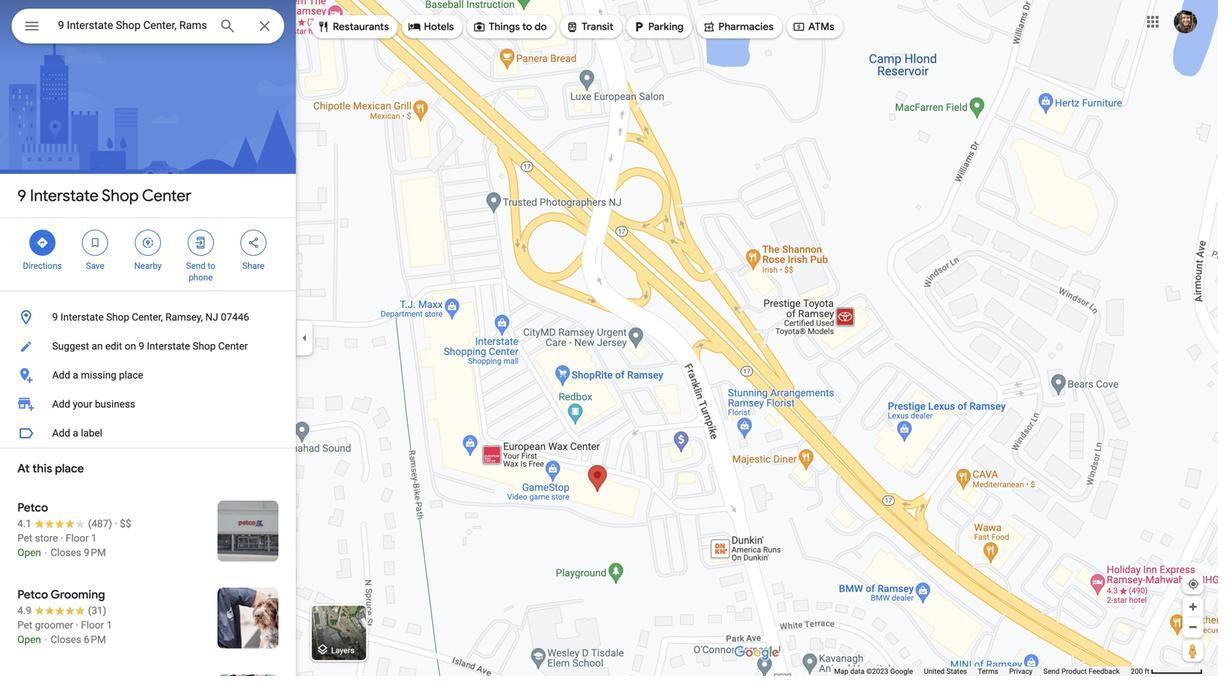 Task type: vqa. For each thing, say whether or not it's contained in the screenshot.
$159 Button on the bottom of page
no



Task type: describe. For each thing, give the bounding box(es) containing it.
petco vaccination clinic image
[[206, 675, 296, 677]]

9 for 9 interstate shop center
[[17, 186, 26, 206]]

ramsey,
[[165, 311, 203, 323]]

open for petco grooming
[[17, 634, 41, 646]]

9 interstate shop center, ramsey, nj 07446
[[52, 311, 249, 323]]


[[247, 235, 260, 251]]

show street view coverage image
[[1183, 640, 1204, 662]]

footer inside google maps "element"
[[834, 667, 1131, 677]]

an
[[92, 340, 103, 352]]

missing
[[81, 369, 116, 381]]

floor for petco
[[66, 533, 89, 545]]

share
[[242, 261, 265, 271]]

6 pm
[[84, 634, 106, 646]]

closes for petco grooming
[[51, 634, 81, 646]]

 parking
[[632, 19, 684, 35]]

0 horizontal spatial place
[[55, 462, 84, 476]]

4.1 stars 487 reviews image
[[17, 517, 112, 532]]


[[703, 19, 716, 35]]

show your location image
[[1187, 578, 1200, 591]]

privacy
[[1009, 667, 1033, 676]]

 restaurants
[[317, 19, 389, 35]]

groomer
[[35, 620, 73, 632]]

zoom in image
[[1188, 602, 1199, 613]]

this
[[32, 462, 52, 476]]

add for add your business
[[52, 398, 70, 410]]

add a label
[[52, 427, 102, 439]]

4.1
[[17, 518, 31, 530]]

add a missing place
[[52, 369, 143, 381]]

states
[[947, 667, 967, 676]]

 things to do
[[473, 19, 547, 35]]

united states button
[[924, 667, 967, 677]]

9 for 9 interstate shop center, ramsey, nj 07446
[[52, 311, 58, 323]]

petco for petco grooming
[[17, 588, 48, 603]]

grooming
[[51, 588, 105, 603]]

open for petco
[[17, 547, 41, 559]]

map data ©2023 google
[[834, 667, 913, 676]]

zoom out image
[[1188, 622, 1199, 633]]


[[408, 19, 421, 35]]

· $$
[[115, 518, 131, 530]]

interstate for 9 interstate shop center
[[30, 186, 99, 206]]

pet store · floor 1 open ⋅ closes 9 pm
[[17, 533, 106, 559]]


[[632, 19, 645, 35]]

9 interstate shop center
[[17, 186, 192, 206]]

add a missing place button
[[0, 361, 296, 390]]

petco grooming
[[17, 588, 105, 603]]

suggest
[[52, 340, 89, 352]]


[[194, 235, 207, 251]]

transit
[[582, 20, 613, 33]]

at this place
[[17, 462, 84, 476]]

send for send to phone
[[186, 261, 206, 271]]

save
[[86, 261, 104, 271]]

9 pm
[[84, 547, 106, 559]]

shop for center
[[102, 186, 139, 206]]

layers
[[331, 646, 355, 655]]

terms
[[978, 667, 998, 676]]

at
[[17, 462, 30, 476]]

 button
[[12, 9, 52, 46]]

· for petco
[[60, 533, 63, 545]]

9 Interstate Shop Center, Ramsey, NJ 07446 field
[[12, 9, 284, 44]]

1 for petco
[[91, 533, 97, 545]]

a for label
[[73, 427, 78, 439]]

nearby
[[134, 261, 162, 271]]

closes for petco
[[51, 547, 81, 559]]


[[473, 19, 486, 35]]

 transit
[[566, 19, 613, 35]]

200 ft
[[1131, 667, 1150, 676]]

feedback
[[1089, 667, 1120, 676]]

google
[[890, 667, 913, 676]]

send product feedback
[[1044, 667, 1120, 676]]

center inside button
[[218, 340, 248, 352]]

data
[[850, 667, 865, 676]]

on
[[125, 340, 136, 352]]

phone
[[189, 273, 213, 283]]

do
[[535, 20, 547, 33]]

 pharmacies
[[703, 19, 774, 35]]

9 inside suggest an edit on 9 interstate shop center button
[[139, 340, 144, 352]]

©2023
[[866, 667, 888, 676]]

parking
[[648, 20, 684, 33]]

07446
[[221, 311, 249, 323]]

united
[[924, 667, 945, 676]]

send product feedback button
[[1044, 667, 1120, 677]]

$$
[[120, 518, 131, 530]]

add for add a missing place
[[52, 369, 70, 381]]


[[141, 235, 154, 251]]

google account: giulia masi  
(giulia.masi@adept.ai) image
[[1174, 10, 1197, 33]]



Task type: locate. For each thing, give the bounding box(es) containing it.

[[566, 19, 579, 35]]

 hotels
[[408, 19, 454, 35]]

⋅ down the store
[[44, 547, 48, 559]]

pet down 4.9
[[17, 620, 32, 632]]

2 vertical spatial ·
[[76, 620, 78, 632]]

1 vertical spatial 9
[[52, 311, 58, 323]]

1 open from the top
[[17, 547, 41, 559]]

business
[[95, 398, 135, 410]]

price: moderate image
[[120, 518, 131, 530]]

9 interstate shop center, ramsey, nj 07446 button
[[0, 303, 296, 332]]

add left your
[[52, 398, 70, 410]]

0 vertical spatial ⋅
[[44, 547, 48, 559]]

pet
[[17, 533, 32, 545], [17, 620, 32, 632]]

1 a from the top
[[73, 369, 78, 381]]

petco up 4.9
[[17, 588, 48, 603]]

to up "phone"
[[208, 261, 215, 271]]

0 vertical spatial shop
[[102, 186, 139, 206]]

1 vertical spatial petco
[[17, 588, 48, 603]]

floor inside pet groomer · floor 1 open ⋅ closes 6 pm
[[81, 620, 104, 632]]

0 vertical spatial place
[[119, 369, 143, 381]]

footer containing map data ©2023 google
[[834, 667, 1131, 677]]

add down suggest
[[52, 369, 70, 381]]

 atms
[[792, 19, 834, 35]]

200 ft button
[[1131, 667, 1203, 676]]

add for add a label
[[52, 427, 70, 439]]

a left label
[[73, 427, 78, 439]]

google maps element
[[0, 0, 1218, 677]]

9 interstate shop center main content
[[0, 0, 296, 677]]

1 vertical spatial 1
[[107, 620, 112, 632]]

 search field
[[12, 9, 284, 46]]

1 horizontal spatial place
[[119, 369, 143, 381]]

0 vertical spatial center
[[142, 186, 192, 206]]

0 vertical spatial floor
[[66, 533, 89, 545]]

pet for petco
[[17, 533, 32, 545]]

send inside send to phone
[[186, 261, 206, 271]]

a inside add a missing place button
[[73, 369, 78, 381]]

shop up edit
[[106, 311, 129, 323]]

2 ⋅ from the top
[[44, 634, 48, 646]]

1 inside pet groomer · floor 1 open ⋅ closes 6 pm
[[107, 620, 112, 632]]

floor
[[66, 533, 89, 545], [81, 620, 104, 632]]

2 vertical spatial shop
[[193, 340, 216, 352]]

map
[[834, 667, 849, 676]]

floor for petco grooming
[[81, 620, 104, 632]]

⋅ inside pet groomer · floor 1 open ⋅ closes 6 pm
[[44, 634, 48, 646]]

1 vertical spatial pet
[[17, 620, 32, 632]]

1 horizontal spatial 1
[[107, 620, 112, 632]]

1 vertical spatial floor
[[81, 620, 104, 632]]

add
[[52, 369, 70, 381], [52, 398, 70, 410], [52, 427, 70, 439]]

4.9 stars 31 reviews image
[[17, 604, 106, 619]]

privacy button
[[1009, 667, 1033, 677]]

0 vertical spatial ·
[[115, 518, 117, 530]]

1 horizontal spatial to
[[522, 20, 532, 33]]

product
[[1062, 667, 1087, 676]]

store
[[35, 533, 58, 545]]

1 closes from the top
[[51, 547, 81, 559]]

0 vertical spatial interstate
[[30, 186, 99, 206]]


[[792, 19, 806, 35]]

· inside pet store · floor 1 open ⋅ closes 9 pm
[[60, 533, 63, 545]]

center
[[142, 186, 192, 206], [218, 340, 248, 352]]

2 vertical spatial interstate
[[147, 340, 190, 352]]

⋅
[[44, 547, 48, 559], [44, 634, 48, 646]]

shop down nj
[[193, 340, 216, 352]]

center down 07446
[[218, 340, 248, 352]]

1 petco from the top
[[17, 501, 48, 516]]

0 vertical spatial 9
[[17, 186, 26, 206]]

a inside add a label button
[[73, 427, 78, 439]]


[[89, 235, 102, 251]]

0 vertical spatial petco
[[17, 501, 48, 516]]

none field inside 9 interstate shop center, ramsey, nj 07446 field
[[58, 17, 207, 34]]

0 horizontal spatial send
[[186, 261, 206, 271]]

1 vertical spatial interstate
[[60, 311, 104, 323]]

petco up 4.1 at bottom
[[17, 501, 48, 516]]

send left product
[[1044, 667, 1060, 676]]

1 vertical spatial closes
[[51, 634, 81, 646]]

1 horizontal spatial center
[[218, 340, 248, 352]]


[[23, 16, 41, 37]]

2 horizontal spatial ·
[[115, 518, 117, 530]]

floor down 4.1 stars 487 reviews image
[[66, 533, 89, 545]]

a
[[73, 369, 78, 381], [73, 427, 78, 439]]

1 inside pet store · floor 1 open ⋅ closes 9 pm
[[91, 533, 97, 545]]

add your business link
[[0, 390, 296, 419]]

0 vertical spatial send
[[186, 261, 206, 271]]

interstate up 
[[30, 186, 99, 206]]

place right the this
[[55, 462, 84, 476]]

2 vertical spatial add
[[52, 427, 70, 439]]

a for missing
[[73, 369, 78, 381]]

center up ''
[[142, 186, 192, 206]]

send
[[186, 261, 206, 271], [1044, 667, 1060, 676]]

1 horizontal spatial ·
[[76, 620, 78, 632]]

0 horizontal spatial ·
[[60, 533, 63, 545]]

label
[[81, 427, 102, 439]]

0 horizontal spatial to
[[208, 261, 215, 271]]

pet for petco grooming
[[17, 620, 32, 632]]

edit
[[105, 340, 122, 352]]

ft
[[1145, 667, 1150, 676]]

closes inside pet store · floor 1 open ⋅ closes 9 pm
[[51, 547, 81, 559]]

directions
[[23, 261, 62, 271]]

interstate for 9 interstate shop center, ramsey, nj 07446
[[60, 311, 104, 323]]

open down the store
[[17, 547, 41, 559]]

collapse side panel image
[[297, 330, 313, 346]]

shop
[[102, 186, 139, 206], [106, 311, 129, 323], [193, 340, 216, 352]]

0 vertical spatial add
[[52, 369, 70, 381]]

closes down the store
[[51, 547, 81, 559]]

2 vertical spatial 9
[[139, 340, 144, 352]]

1 add from the top
[[52, 369, 70, 381]]

atms
[[808, 20, 834, 33]]

petco
[[17, 501, 48, 516], [17, 588, 48, 603]]

1 vertical spatial ⋅
[[44, 634, 48, 646]]

9 inside 9 interstate shop center, ramsey, nj 07446 button
[[52, 311, 58, 323]]


[[317, 19, 330, 35]]

send inside button
[[1044, 667, 1060, 676]]

nj
[[205, 311, 218, 323]]

center,
[[132, 311, 163, 323]]

place down on
[[119, 369, 143, 381]]


[[36, 235, 49, 251]]

1 vertical spatial ·
[[60, 533, 63, 545]]

1 horizontal spatial 9
[[52, 311, 58, 323]]

1 vertical spatial open
[[17, 634, 41, 646]]

open inside pet store · floor 1 open ⋅ closes 9 pm
[[17, 547, 41, 559]]

2 closes from the top
[[51, 634, 81, 646]]

interstate up suggest
[[60, 311, 104, 323]]

2 petco from the top
[[17, 588, 48, 603]]

place inside button
[[119, 369, 143, 381]]

· down 4.1 stars 487 reviews image
[[60, 533, 63, 545]]

pet down 4.1 at bottom
[[17, 533, 32, 545]]

1 vertical spatial a
[[73, 427, 78, 439]]

(31)
[[88, 605, 106, 617]]

2 horizontal spatial 9
[[139, 340, 144, 352]]

closes
[[51, 547, 81, 559], [51, 634, 81, 646]]

2 a from the top
[[73, 427, 78, 439]]

terms button
[[978, 667, 998, 677]]

0 horizontal spatial center
[[142, 186, 192, 206]]

3 add from the top
[[52, 427, 70, 439]]

united states
[[924, 667, 967, 676]]

⋅ down "groomer"
[[44, 634, 48, 646]]

interstate down ramsey, at left
[[147, 340, 190, 352]]

floor up 6 pm
[[81, 620, 104, 632]]

pet inside pet store · floor 1 open ⋅ closes 9 pm
[[17, 533, 32, 545]]

0 vertical spatial pet
[[17, 533, 32, 545]]

1 vertical spatial shop
[[106, 311, 129, 323]]

send to phone
[[186, 261, 215, 283]]

None field
[[58, 17, 207, 34]]

closes inside pet groomer · floor 1 open ⋅ closes 6 pm
[[51, 634, 81, 646]]

· for petco grooming
[[76, 620, 78, 632]]

floor inside pet store · floor 1 open ⋅ closes 9 pm
[[66, 533, 89, 545]]

add a label button
[[0, 419, 296, 448]]

(487)
[[88, 518, 112, 530]]

1 for petco grooming
[[107, 620, 112, 632]]

pharmacies
[[719, 20, 774, 33]]

2 open from the top
[[17, 634, 41, 646]]

your
[[73, 398, 92, 410]]

pet groomer · floor 1 open ⋅ closes 6 pm
[[17, 620, 112, 646]]

· left $$
[[115, 518, 117, 530]]

1 vertical spatial center
[[218, 340, 248, 352]]

0 vertical spatial open
[[17, 547, 41, 559]]

things
[[489, 20, 520, 33]]

hotels
[[424, 20, 454, 33]]

suggest an edit on 9 interstate shop center button
[[0, 332, 296, 361]]

1 vertical spatial add
[[52, 398, 70, 410]]

shop up actions for 9 interstate shop center region
[[102, 186, 139, 206]]

pet inside pet groomer · floor 1 open ⋅ closes 6 pm
[[17, 620, 32, 632]]

0 vertical spatial closes
[[51, 547, 81, 559]]

place
[[119, 369, 143, 381], [55, 462, 84, 476]]

· inside pet groomer · floor 1 open ⋅ closes 6 pm
[[76, 620, 78, 632]]

open inside pet groomer · floor 1 open ⋅ closes 6 pm
[[17, 634, 41, 646]]

restaurants
[[333, 20, 389, 33]]

⋅ inside pet store · floor 1 open ⋅ closes 9 pm
[[44, 547, 48, 559]]

·
[[115, 518, 117, 530], [60, 533, 63, 545], [76, 620, 78, 632]]

1 vertical spatial place
[[55, 462, 84, 476]]

1 ⋅ from the top
[[44, 547, 48, 559]]

⋅ for petco grooming
[[44, 634, 48, 646]]

0 vertical spatial 1
[[91, 533, 97, 545]]

send up "phone"
[[186, 261, 206, 271]]

suggest an edit on 9 interstate shop center
[[52, 340, 248, 352]]

add your business
[[52, 398, 135, 410]]

to inside  things to do
[[522, 20, 532, 33]]

4.9
[[17, 605, 31, 617]]

send for send product feedback
[[1044, 667, 1060, 676]]

0 horizontal spatial 9
[[17, 186, 26, 206]]

0 horizontal spatial 1
[[91, 533, 97, 545]]

to
[[522, 20, 532, 33], [208, 261, 215, 271]]

add left label
[[52, 427, 70, 439]]

0 vertical spatial a
[[73, 369, 78, 381]]

closes down "groomer"
[[51, 634, 81, 646]]

2 pet from the top
[[17, 620, 32, 632]]

footer
[[834, 667, 1131, 677]]

1 vertical spatial to
[[208, 261, 215, 271]]

1 horizontal spatial send
[[1044, 667, 1060, 676]]

1 vertical spatial send
[[1044, 667, 1060, 676]]

0 vertical spatial to
[[522, 20, 532, 33]]

200
[[1131, 667, 1143, 676]]

⋅ for petco
[[44, 547, 48, 559]]

2 add from the top
[[52, 398, 70, 410]]

to inside send to phone
[[208, 261, 215, 271]]

1 pet from the top
[[17, 533, 32, 545]]

petco for petco
[[17, 501, 48, 516]]

· down 4.9 stars 31 reviews image
[[76, 620, 78, 632]]

shop for center,
[[106, 311, 129, 323]]

a left missing
[[73, 369, 78, 381]]

open down "groomer"
[[17, 634, 41, 646]]

to left do
[[522, 20, 532, 33]]

actions for 9 interstate shop center region
[[0, 218, 296, 291]]



